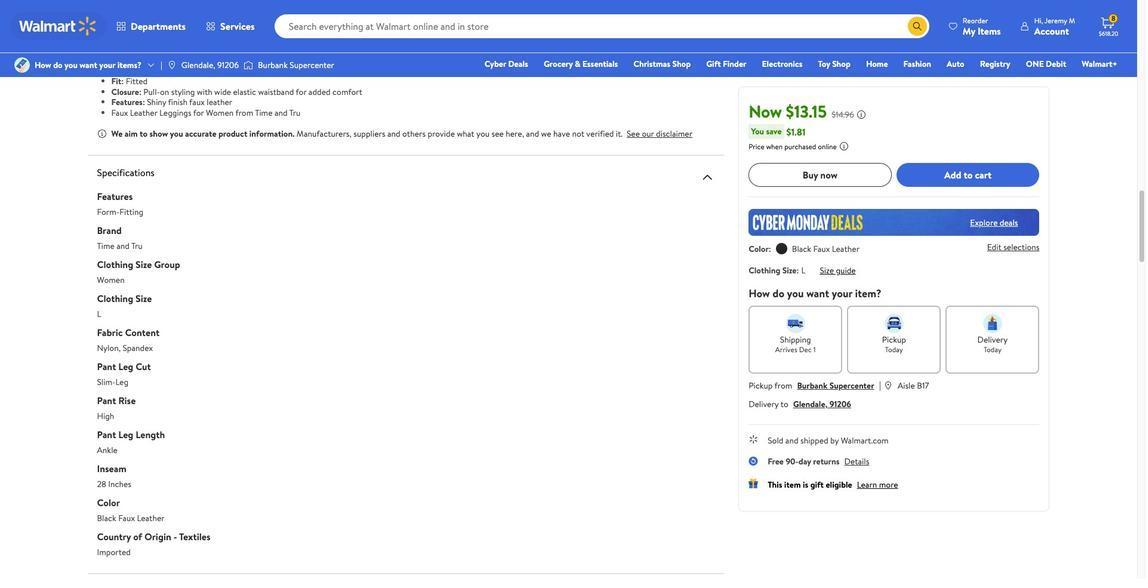 Task type: describe. For each thing, give the bounding box(es) containing it.
origin
[[144, 530, 171, 543]]

intent image for delivery image
[[983, 314, 1003, 333]]

1 pant from the top
[[97, 360, 116, 373]]

specifications image
[[701, 170, 715, 185]]

spandex inside features form-fitting brand time and tru clothing size group women clothing size l fabric content nylon, spandex pant leg cut slim-leg pant rise high pant leg length ankle inseam 28 inches color black faux leather country of origin - textiles imported
[[123, 342, 153, 354]]

0 vertical spatial supercenter
[[290, 59, 334, 71]]

$1.81
[[787, 125, 806, 138]]

it.
[[616, 128, 623, 140]]

&
[[575, 58, 581, 70]]

top,
[[389, 13, 403, 24]]

your down the pair
[[340, 13, 356, 24]]

jeremy
[[1045, 15, 1068, 25]]

0 horizontal spatial 91206
[[217, 59, 239, 71]]

3 pant from the top
[[97, 428, 116, 441]]

faux inside material: 87% nylon/13% spandex care: machine washable country of origin: imported size: model is 5'10" and is wearing a size s fit: fitted closure: pull-on styling with wide elastic waistband for added comfort features: shiny finish faux leather faux leather leggings for women from time and tru
[[189, 96, 205, 108]]

delivery to glendale, 91206
[[749, 398, 851, 410]]

your up fit:
[[99, 59, 115, 71]]

and up top,
[[385, 0, 399, 12]]

edit
[[987, 241, 1002, 253]]

your down the
[[534, 13, 551, 24]]

a inside add something new to your leggings collection with this unique pair from time and tru with a faux leather-inspired look. the shiny finish highlights your versatile ensemble and maintains that stretch design comfortably. pair with your favorite top, moto jacket and boots to complete your edgy style. only at walmart.
[[432, 0, 436, 12]]

faux inside material: 87% nylon/13% spandex care: machine washable country of origin: imported size: model is 5'10" and is wearing a size s fit: fitted closure: pull-on styling with wide elastic waistband for added comfort features: shiny finish faux leather faux leather leggings for women from time and tru
[[111, 107, 128, 119]]

1 horizontal spatial is
[[196, 65, 201, 77]]

leather inside material: 87% nylon/13% spandex care: machine washable country of origin: imported size: model is 5'10" and is wearing a size s fit: fitted closure: pull-on styling with wide elastic waistband for added comfort features: shiny finish faux leather faux leather leggings for women from time and tru
[[130, 107, 157, 119]]

28
[[97, 478, 106, 490]]

here,
[[506, 128, 524, 140]]

buy
[[803, 168, 818, 181]]

sold and shipped by walmart.com
[[768, 435, 889, 447]]

something
[[114, 0, 152, 12]]

intent image for shipping image
[[786, 314, 805, 333]]

to down "inspired"
[[488, 13, 496, 24]]

with up comfortably.
[[270, 0, 286, 12]]

look.
[[515, 0, 533, 12]]

reorder my items
[[963, 15, 1001, 37]]

you right the 'show'
[[170, 128, 183, 140]]

learn
[[857, 479, 877, 491]]

with down the pair
[[322, 13, 338, 24]]

leather
[[207, 96, 232, 108]]

pickup today
[[882, 334, 906, 355]]

1 horizontal spatial l
[[802, 265, 806, 276]]

buy now button
[[749, 163, 892, 187]]

deals
[[508, 58, 528, 70]]

women inside features form-fitting brand time and tru clothing size group women clothing size l fabric content nylon, spandex pant leg cut slim-leg pant rise high pant leg length ankle inseam 28 inches color black faux leather country of origin - textiles imported
[[97, 274, 125, 286]]

manufacturers,
[[297, 128, 352, 140]]

0 vertical spatial black
[[792, 243, 812, 255]]

at
[[613, 13, 620, 24]]

buy now
[[803, 168, 838, 181]]

faux inside features form-fitting brand time and tru clothing size group women clothing size l fabric content nylon, spandex pant leg cut slim-leg pant rise high pant leg length ankle inseam 28 inches color black faux leather country of origin - textiles imported
[[118, 512, 135, 524]]

burbank supercenter
[[258, 59, 334, 71]]

registry
[[980, 58, 1011, 70]]

explore deals
[[971, 216, 1018, 228]]

walmart+
[[1082, 58, 1118, 70]]

$13.15
[[786, 100, 827, 123]]

one debit link
[[1021, 57, 1072, 70]]

elastic
[[233, 86, 256, 98]]

shipping arrives dec 1
[[776, 334, 816, 355]]

to right the new
[[171, 0, 179, 12]]

favorite
[[358, 13, 387, 24]]

pull-
[[143, 86, 160, 98]]

added
[[309, 86, 331, 98]]

returns
[[813, 456, 840, 468]]

size guide button
[[820, 265, 856, 276]]

legal information image
[[839, 142, 849, 151]]

you down the clothing size : l
[[787, 286, 804, 301]]

content
[[125, 326, 160, 339]]

comfort
[[333, 86, 362, 98]]

fabric
[[97, 326, 123, 339]]

and right "sold"
[[786, 435, 799, 447]]

tru inside material: 87% nylon/13% spandex care: machine washable country of origin: imported size: model is 5'10" and is wearing a size s fit: fitted closure: pull-on styling with wide elastic waistband for added comfort features: shiny finish faux leather faux leather leggings for women from time and tru
[[289, 107, 301, 119]]

b17
[[917, 380, 929, 392]]

deals
[[1000, 216, 1018, 228]]

edit selections
[[987, 241, 1040, 253]]

l inside features form-fitting brand time and tru clothing size group women clothing size l fabric content nylon, spandex pant leg cut slim-leg pant rise high pant leg length ankle inseam 28 inches color black faux leather country of origin - textiles imported
[[97, 308, 101, 320]]

clothing down brand
[[97, 258, 133, 271]]

1 vertical spatial 91206
[[830, 398, 851, 410]]

see
[[492, 128, 504, 140]]

machine
[[133, 44, 164, 56]]

want for item?
[[807, 286, 829, 301]]

auto
[[947, 58, 965, 70]]

we
[[541, 128, 552, 140]]

christmas shop link
[[628, 57, 696, 70]]

0 vertical spatial color
[[749, 243, 769, 255]]

delivery for today
[[978, 334, 1008, 346]]

intent image for pickup image
[[885, 314, 904, 333]]

shiny
[[550, 0, 569, 12]]

christmas
[[634, 58, 671, 70]]

tru inside add something new to your leggings collection with this unique pair from time and tru with a faux leather-inspired look. the shiny finish highlights your versatile ensemble and maintains that stretch design comfortably. pair with your favorite top, moto jacket and boots to complete your edgy style. only at walmart.
[[400, 0, 412, 12]]

add something new to your leggings collection with this unique pair from time and tru with a faux leather-inspired look. the shiny finish highlights your versatile ensemble and maintains that stretch design comfortably. pair with your favorite top, moto jacket and boots to complete your edgy style. only at walmart.
[[97, 0, 680, 24]]

stretch
[[203, 13, 229, 24]]

1 horizontal spatial glendale,
[[793, 398, 828, 410]]

that
[[186, 13, 201, 24]]

1
[[814, 345, 816, 355]]

shop for toy shop
[[832, 58, 851, 70]]

time inside add something new to your leggings collection with this unique pair from time and tru with a faux leather-inspired look. the shiny finish highlights your versatile ensemble and maintains that stretch design comfortably. pair with your favorite top, moto jacket and boots to complete your edgy style. only at walmart.
[[365, 0, 383, 12]]

finish inside add something new to your leggings collection with this unique pair from time and tru with a faux leather-inspired look. the shiny finish highlights your versatile ensemble and maintains that stretch design comfortably. pair with your favorite top, moto jacket and boots to complete your edgy style. only at walmart.
[[571, 0, 591, 12]]

a inside material: 87% nylon/13% spandex care: machine washable country of origin: imported size: model is 5'10" and is wearing a size s fit: fitted closure: pull-on styling with wide elastic waistband for added comfort features: shiny finish faux leather faux leather leggings for women from time and tru
[[233, 65, 237, 77]]

textiles
[[179, 530, 211, 543]]

0 vertical spatial leg
[[118, 360, 133, 373]]

0 horizontal spatial |
[[161, 59, 162, 71]]

essentials
[[583, 58, 618, 70]]

save
[[766, 125, 782, 137]]

faux inside add something new to your leggings collection with this unique pair from time and tru with a faux leather-inspired look. the shiny finish highlights your versatile ensemble and maintains that stretch design comfortably. pair with your favorite top, moto jacket and boots to complete your edgy style. only at walmart.
[[438, 0, 454, 12]]

jacket
[[427, 13, 449, 24]]

walmart.
[[622, 13, 655, 24]]

want for items?
[[80, 59, 97, 71]]

length
[[136, 428, 165, 441]]

edgy
[[553, 13, 570, 24]]

model
[[130, 65, 153, 77]]

delivery for to
[[749, 398, 779, 410]]

items
[[978, 24, 1001, 37]]

imported inside features form-fitting brand time and tru clothing size group women clothing size l fabric content nylon, spandex pant leg cut slim-leg pant rise high pant leg length ankle inseam 28 inches color black faux leather country of origin - textiles imported
[[97, 546, 131, 558]]

1 vertical spatial leg
[[115, 376, 128, 388]]

gift
[[811, 479, 824, 491]]

high
[[97, 410, 114, 422]]

1 horizontal spatial for
[[296, 86, 307, 98]]

size left guide
[[820, 265, 834, 276]]

aisle
[[898, 380, 915, 392]]

grocery & essentials link
[[539, 57, 624, 70]]

finish inside material: 87% nylon/13% spandex care: machine washable country of origin: imported size: model is 5'10" and is wearing a size s fit: fitted closure: pull-on styling with wide elastic waistband for added comfort features: shiny finish faux leather faux leather leggings for women from time and tru
[[168, 96, 187, 108]]

0 horizontal spatial for
[[193, 107, 204, 119]]

time inside features form-fitting brand time and tru clothing size group women clothing size l fabric content nylon, spandex pant leg cut slim-leg pant rise high pant leg length ankle inseam 28 inches color black faux leather country of origin - textiles imported
[[97, 240, 115, 252]]

hi, jeremy m account
[[1035, 15, 1075, 37]]

imported inside material: 87% nylon/13% spandex care: machine washable country of origin: imported size: model is 5'10" and is wearing a size s fit: fitted closure: pull-on styling with wide elastic waistband for added comfort features: shiny finish faux leather faux leather leggings for women from time and tru
[[181, 54, 214, 66]]

delivery today
[[978, 334, 1008, 355]]

with inside material: 87% nylon/13% spandex care: machine washable country of origin: imported size: model is 5'10" and is wearing a size s fit: fitted closure: pull-on styling with wide elastic waistband for added comfort features: shiny finish faux leather faux leather leggings for women from time and tru
[[197, 86, 212, 98]]

your up that on the top of the page
[[181, 0, 197, 12]]

verified
[[587, 128, 614, 140]]

1 vertical spatial leather
[[832, 243, 860, 255]]

nylon/13%
[[165, 33, 202, 45]]

black inside features form-fitting brand time and tru clothing size group women clothing size l fabric content nylon, spandex pant leg cut slim-leg pant rise high pant leg length ankle inseam 28 inches color black faux leather country of origin - textiles imported
[[97, 512, 116, 524]]

and left we
[[526, 128, 539, 140]]

origin:
[[153, 54, 179, 66]]

now
[[749, 100, 782, 123]]

waistband
[[258, 86, 294, 98]]

eligible
[[826, 479, 853, 491]]

departments button
[[106, 12, 196, 41]]

what
[[457, 128, 475, 140]]

you down walmart image
[[65, 59, 78, 71]]

dec
[[799, 345, 812, 355]]

and inside features form-fitting brand time and tru clothing size group women clothing size l fabric content nylon, spandex pant leg cut slim-leg pant rise high pant leg length ankle inseam 28 inches color black faux leather country of origin - textiles imported
[[117, 240, 130, 252]]

search icon image
[[913, 21, 922, 31]]

home link
[[861, 57, 894, 70]]

0 horizontal spatial glendale,
[[181, 59, 215, 71]]

wearing
[[203, 65, 231, 77]]

suppliers
[[354, 128, 385, 140]]

from inside material: 87% nylon/13% spandex care: machine washable country of origin: imported size: model is 5'10" and is wearing a size s fit: fitted closure: pull-on styling with wide elastic waistband for added comfort features: shiny finish faux leather faux leather leggings for women from time and tru
[[236, 107, 253, 119]]

walmart+ link
[[1077, 57, 1123, 70]]

1 horizontal spatial :
[[797, 265, 799, 276]]

slim-
[[97, 376, 115, 388]]

guide
[[836, 265, 856, 276]]

add for add something new to your leggings collection with this unique pair from time and tru with a faux leather-inspired look. the shiny finish highlights your versatile ensemble and maintains that stretch design comfortably. pair with your favorite top, moto jacket and boots to complete your edgy style. only at walmart.
[[97, 0, 112, 12]]

online
[[818, 142, 837, 152]]

information.
[[249, 128, 295, 140]]

 image for how do you want your items?
[[14, 57, 30, 73]]



Task type: locate. For each thing, give the bounding box(es) containing it.
and right 5'10"
[[181, 65, 194, 77]]

how for how do you want your items?
[[35, 59, 51, 71]]

size:
[[111, 65, 128, 77]]

0 horizontal spatial want
[[80, 59, 97, 71]]

| down machine
[[161, 59, 162, 71]]

for
[[296, 86, 307, 98], [193, 107, 204, 119]]

country down material:
[[111, 54, 141, 66]]

glendale, 91206 button
[[793, 398, 851, 410]]

fitting
[[120, 206, 143, 218]]

want
[[80, 59, 97, 71], [807, 286, 829, 301]]

registry link
[[975, 57, 1016, 70]]

women
[[206, 107, 234, 119], [97, 274, 125, 286]]

how
[[35, 59, 51, 71], [749, 286, 770, 301]]

shop
[[673, 58, 691, 70], [832, 58, 851, 70]]

0 horizontal spatial shop
[[673, 58, 691, 70]]

today down intent image for delivery
[[984, 345, 1002, 355]]

1 vertical spatial black
[[97, 512, 116, 524]]

1 vertical spatial supercenter
[[830, 380, 875, 392]]

pair
[[330, 0, 344, 12]]

spandex down content
[[123, 342, 153, 354]]

for up accurate
[[193, 107, 204, 119]]

0 horizontal spatial black
[[97, 512, 116, 524]]

your up walmart.
[[631, 0, 647, 12]]

0 horizontal spatial of
[[133, 530, 142, 543]]

edit selections button
[[987, 241, 1040, 253]]

leather up origin
[[137, 512, 165, 524]]

1 horizontal spatial finish
[[571, 0, 591, 12]]

and left others
[[387, 128, 401, 140]]

do for how do you want your item?
[[773, 286, 785, 301]]

want down size guide button
[[807, 286, 829, 301]]

1 horizontal spatial 91206
[[830, 398, 851, 410]]

from inside add something new to your leggings collection with this unique pair from time and tru with a faux leather-inspired look. the shiny finish highlights your versatile ensemble and maintains that stretch design comfortably. pair with your favorite top, moto jacket and boots to complete your edgy style. only at walmart.
[[346, 0, 364, 12]]

fashion link
[[898, 57, 937, 70]]

add inside button
[[945, 168, 962, 181]]

0 vertical spatial country
[[111, 54, 141, 66]]

departments
[[131, 20, 186, 33]]

today inside pickup today
[[885, 345, 903, 355]]

0 vertical spatial a
[[432, 0, 436, 12]]

2 shop from the left
[[832, 58, 851, 70]]

add up ensemble
[[97, 0, 112, 12]]

of inside material: 87% nylon/13% spandex care: machine washable country of origin: imported size: model is 5'10" and is wearing a size s fit: fitted closure: pull-on styling with wide elastic waistband for added comfort features: shiny finish faux leather faux leather leggings for women from time and tru
[[143, 54, 151, 66]]

1 vertical spatial imported
[[97, 546, 131, 558]]

ankle
[[97, 444, 118, 456]]

0 horizontal spatial faux
[[189, 96, 205, 108]]

1 horizontal spatial color
[[749, 243, 769, 255]]

0 horizontal spatial imported
[[97, 546, 131, 558]]

spandex inside material: 87% nylon/13% spandex care: machine washable country of origin: imported size: model is 5'10" and is wearing a size s fit: fitted closure: pull-on styling with wide elastic waistband for added comfort features: shiny finish faux leather faux leather leggings for women from time and tru
[[204, 33, 234, 45]]

0 vertical spatial leather
[[130, 107, 157, 119]]

1 vertical spatial tru
[[289, 107, 301, 119]]

to inside button
[[964, 168, 973, 181]]

size
[[239, 65, 253, 77]]

2 horizontal spatial time
[[365, 0, 383, 12]]

90-
[[786, 456, 799, 468]]

imported
[[181, 54, 214, 66], [97, 546, 131, 558]]

today down intent image for pickup
[[885, 345, 903, 355]]

size left group
[[136, 258, 152, 271]]

add to cart button
[[897, 163, 1040, 187]]

1 vertical spatial from
[[236, 107, 253, 119]]

a left size
[[233, 65, 237, 77]]

moto
[[405, 13, 425, 24]]

services button
[[196, 12, 265, 41]]

to right 'aim'
[[140, 128, 148, 140]]

2 vertical spatial leg
[[118, 428, 133, 441]]

for left the added
[[296, 86, 307, 98]]

1 horizontal spatial pickup
[[882, 334, 906, 346]]

color inside features form-fitting brand time and tru clothing size group women clothing size l fabric content nylon, spandex pant leg cut slim-leg pant rise high pant leg length ankle inseam 28 inches color black faux leather country of origin - textiles imported
[[97, 496, 120, 509]]

supercenter
[[290, 59, 334, 71], [830, 380, 875, 392]]

is left 5'10"
[[155, 65, 160, 77]]

supercenter inside pickup from burbank supercenter |
[[830, 380, 875, 392]]

toy shop link
[[813, 57, 856, 70]]

1 horizontal spatial women
[[206, 107, 234, 119]]

is
[[155, 65, 160, 77], [196, 65, 201, 77], [803, 479, 809, 491]]

color up the clothing size : l
[[749, 243, 769, 255]]

a
[[432, 0, 436, 12], [233, 65, 237, 77]]

styling
[[171, 86, 195, 98]]

how down the clothing size : l
[[749, 286, 770, 301]]

now
[[821, 168, 838, 181]]

inches
[[108, 478, 131, 490]]

pickup
[[882, 334, 906, 346], [749, 380, 773, 392]]

1 horizontal spatial |
[[879, 379, 881, 392]]

today inside delivery today
[[984, 345, 1002, 355]]

91206 down burbank supercenter button
[[830, 398, 851, 410]]

0 vertical spatial 91206
[[217, 59, 239, 71]]

1 horizontal spatial from
[[346, 0, 364, 12]]

1 vertical spatial burbank
[[797, 380, 828, 392]]

0 vertical spatial add
[[97, 0, 112, 12]]

women down brand
[[97, 274, 125, 286]]

burbank inside pickup from burbank supercenter |
[[797, 380, 828, 392]]

1 vertical spatial how
[[749, 286, 770, 301]]

features:
[[111, 96, 145, 108]]

cyber monday deals image
[[749, 209, 1040, 236]]

0 horizontal spatial burbank
[[258, 59, 288, 71]]

your down guide
[[832, 286, 853, 301]]

burbank up waistband
[[258, 59, 288, 71]]

2 horizontal spatial from
[[775, 380, 793, 392]]

walmart image
[[19, 17, 97, 36]]

time inside material: 87% nylon/13% spandex care: machine washable country of origin: imported size: model is 5'10" and is wearing a size s fit: fitted closure: pull-on styling with wide elastic waistband for added comfort features: shiny finish faux leather faux leather leggings for women from time and tru
[[255, 107, 273, 119]]

Search search field
[[274, 14, 930, 38]]

brand
[[97, 224, 122, 237]]

supercenter up the added
[[290, 59, 334, 71]]

country left origin
[[97, 530, 131, 543]]

country inside features form-fitting brand time and tru clothing size group women clothing size l fabric content nylon, spandex pant leg cut slim-leg pant rise high pant leg length ankle inseam 28 inches color black faux leather country of origin - textiles imported
[[97, 530, 131, 543]]

1 vertical spatial women
[[97, 274, 125, 286]]

black up the clothing size : l
[[792, 243, 812, 255]]

1 vertical spatial of
[[133, 530, 142, 543]]

faux up size guide button
[[814, 243, 830, 255]]

1 vertical spatial do
[[773, 286, 785, 301]]

0 vertical spatial glendale,
[[181, 59, 215, 71]]

selections
[[1004, 241, 1040, 253]]

details
[[845, 456, 870, 468]]

closure:
[[111, 86, 141, 98]]

2 pant from the top
[[97, 394, 116, 407]]

tru inside features form-fitting brand time and tru clothing size group women clothing size l fabric content nylon, spandex pant leg cut slim-leg pant rise high pant leg length ankle inseam 28 inches color black faux leather country of origin - textiles imported
[[131, 240, 143, 252]]

do down the clothing size : l
[[773, 286, 785, 301]]

country inside material: 87% nylon/13% spandex care: machine washable country of origin: imported size: model is 5'10" and is wearing a size s fit: fitted closure: pull-on styling with wide elastic waistband for added comfort features: shiny finish faux leather faux leather leggings for women from time and tru
[[111, 54, 141, 66]]

5'10"
[[162, 65, 179, 77]]

2 vertical spatial tru
[[131, 240, 143, 252]]

toy shop
[[818, 58, 851, 70]]

black faux leather
[[792, 243, 860, 255]]

pickup down intent image for pickup
[[882, 334, 906, 346]]

purchased
[[785, 142, 816, 152]]

aim
[[125, 128, 138, 140]]

 image
[[244, 59, 253, 71]]

 image for glendale, 91206
[[167, 60, 177, 70]]

0 horizontal spatial is
[[155, 65, 160, 77]]

our
[[642, 128, 654, 140]]

cut
[[136, 360, 151, 373]]

1 vertical spatial want
[[807, 286, 829, 301]]

color down '28'
[[97, 496, 120, 509]]

we aim to show you accurate product information. manufacturers, suppliers and others provide what you see here, and we have not verified it. see our disclaimer
[[111, 128, 693, 140]]

:
[[769, 243, 771, 255], [797, 265, 799, 276]]

auto link
[[942, 57, 970, 70]]

1 vertical spatial :
[[797, 265, 799, 276]]

tru down fitting
[[131, 240, 143, 252]]

0 vertical spatial :
[[769, 243, 771, 255]]

walmart.com
[[841, 435, 889, 447]]

91206
[[217, 59, 239, 71], [830, 398, 851, 410]]

time up the favorite
[[365, 0, 383, 12]]

price
[[749, 142, 765, 152]]

1 vertical spatial time
[[255, 107, 273, 119]]

and down waistband
[[275, 107, 288, 119]]

how do you want your items?
[[35, 59, 142, 71]]

leg left cut
[[118, 360, 133, 373]]

delivery up "sold"
[[749, 398, 779, 410]]

1 vertical spatial pickup
[[749, 380, 773, 392]]

and down brand
[[117, 240, 130, 252]]

leather down the pull-
[[130, 107, 157, 119]]

to down pickup from burbank supercenter |
[[781, 398, 789, 410]]

clothing down color :
[[749, 265, 781, 276]]

from inside pickup from burbank supercenter |
[[775, 380, 793, 392]]

0 horizontal spatial pickup
[[749, 380, 773, 392]]

: up how do you want your item?
[[797, 265, 799, 276]]

black down '28'
[[97, 512, 116, 524]]

to left cart
[[964, 168, 973, 181]]

disclaimer
[[656, 128, 693, 140]]

shipped
[[801, 435, 829, 447]]

add inside add something new to your leggings collection with this unique pair from time and tru with a faux leather-inspired look. the shiny finish highlights your versatile ensemble and maintains that stretch design comfortably. pair with your favorite top, moto jacket and boots to complete your edgy style. only at walmart.
[[97, 0, 112, 12]]

faux
[[438, 0, 454, 12], [189, 96, 205, 108]]

leg left 'length'
[[118, 428, 133, 441]]

0 vertical spatial burbank
[[258, 59, 288, 71]]

1 horizontal spatial add
[[945, 168, 962, 181]]

you left see
[[477, 128, 490, 140]]

0 vertical spatial how
[[35, 59, 51, 71]]

specifications
[[97, 166, 155, 179]]

1 vertical spatial l
[[97, 308, 101, 320]]

0 vertical spatial do
[[53, 59, 63, 71]]

free 90-day returns details
[[768, 456, 870, 468]]

gift finder
[[706, 58, 747, 70]]

from up delivery to glendale, 91206 on the bottom right of page
[[775, 380, 793, 392]]

0 horizontal spatial color
[[97, 496, 120, 509]]

today for delivery
[[984, 345, 1002, 355]]

| left aisle
[[879, 379, 881, 392]]

1 vertical spatial country
[[97, 530, 131, 543]]

1 vertical spatial add
[[945, 168, 962, 181]]

women inside material: 87% nylon/13% spandex care: machine washable country of origin: imported size: model is 5'10" and is wearing a size s fit: fitted closure: pull-on styling with wide elastic waistband for added comfort features: shiny finish faux leather faux leather leggings for women from time and tru
[[206, 107, 234, 119]]

0 vertical spatial |
[[161, 59, 162, 71]]

8 $618.20
[[1099, 13, 1119, 38]]

do down walmart image
[[53, 59, 63, 71]]

want left size: on the left of the page
[[80, 59, 97, 71]]

1 today from the left
[[885, 345, 903, 355]]

1 horizontal spatial how
[[749, 286, 770, 301]]

1 horizontal spatial faux
[[438, 0, 454, 12]]

washable
[[166, 44, 198, 56]]

christmas shop
[[634, 58, 691, 70]]

pant up high
[[97, 394, 116, 407]]

maintains
[[149, 13, 184, 24]]

: up the clothing size : l
[[769, 243, 771, 255]]

from right the pair
[[346, 0, 364, 12]]

hi,
[[1035, 15, 1043, 25]]

you save $1.81
[[751, 125, 806, 138]]

1 horizontal spatial spandex
[[204, 33, 234, 45]]

2 horizontal spatial is
[[803, 479, 809, 491]]

with left wide on the left top of the page
[[197, 86, 212, 98]]

0 horizontal spatial supercenter
[[290, 59, 334, 71]]

glendale, down washable
[[181, 59, 215, 71]]

 image
[[14, 57, 30, 73], [167, 60, 177, 70]]

0 horizontal spatial :
[[769, 243, 771, 255]]

leather up guide
[[832, 243, 860, 255]]

1 shop from the left
[[673, 58, 691, 70]]

finish up style.
[[571, 0, 591, 12]]

is left wearing
[[196, 65, 201, 77]]

2 vertical spatial leather
[[137, 512, 165, 524]]

clothing up fabric
[[97, 292, 133, 305]]

today for pickup
[[885, 345, 903, 355]]

faux down inches
[[118, 512, 135, 524]]

and down leather-
[[451, 13, 464, 24]]

add left cart
[[945, 168, 962, 181]]

2 vertical spatial time
[[97, 240, 115, 252]]

1 vertical spatial delivery
[[749, 398, 779, 410]]

time down brand
[[97, 240, 115, 252]]

faux up we at left top
[[111, 107, 128, 119]]

1 horizontal spatial black
[[792, 243, 812, 255]]

do for how do you want your items?
[[53, 59, 63, 71]]

pickup up delivery to glendale, 91206 on the bottom right of page
[[749, 380, 773, 392]]

leg up rise
[[115, 376, 128, 388]]

0 vertical spatial imported
[[181, 54, 214, 66]]

1 vertical spatial color
[[97, 496, 120, 509]]

how for how do you want your item?
[[749, 286, 770, 301]]

 image down walmart image
[[14, 57, 30, 73]]

of right items?
[[143, 54, 151, 66]]

cyber deals
[[485, 58, 528, 70]]

2 today from the left
[[984, 345, 1002, 355]]

1 horizontal spatial burbank
[[797, 380, 828, 392]]

comfortably.
[[257, 13, 304, 24]]

Walmart Site-Wide search field
[[274, 14, 930, 38]]

show
[[150, 128, 168, 140]]

1 vertical spatial a
[[233, 65, 237, 77]]

0 horizontal spatial do
[[53, 59, 63, 71]]

item
[[785, 479, 801, 491]]

learn more button
[[857, 479, 898, 491]]

1 horizontal spatial a
[[432, 0, 436, 12]]

you
[[751, 125, 764, 137]]

1 vertical spatial |
[[879, 379, 881, 392]]

0 horizontal spatial today
[[885, 345, 903, 355]]

design
[[231, 13, 255, 24]]

0 vertical spatial finish
[[571, 0, 591, 12]]

glendale, down pickup from burbank supercenter |
[[793, 398, 828, 410]]

supercenter up glendale, 91206 button
[[830, 380, 875, 392]]

1 horizontal spatial delivery
[[978, 334, 1008, 346]]

and down the something
[[134, 13, 147, 24]]

pant up slim-
[[97, 360, 116, 373]]

services
[[220, 20, 255, 33]]

with
[[270, 0, 286, 12], [414, 0, 430, 12], [322, 13, 338, 24], [197, 86, 212, 98]]

1 horizontal spatial do
[[773, 286, 785, 301]]

product
[[218, 128, 247, 140]]

0 horizontal spatial delivery
[[749, 398, 779, 410]]

0 horizontal spatial tru
[[131, 240, 143, 252]]

1 vertical spatial faux
[[189, 96, 205, 108]]

91206 left size
[[217, 59, 239, 71]]

size up how do you want your item?
[[783, 265, 797, 276]]

not
[[572, 128, 585, 140]]

women down wide on the left top of the page
[[206, 107, 234, 119]]

tru up moto
[[400, 0, 412, 12]]

nylon,
[[97, 342, 121, 354]]

learn more about strikethrough prices image
[[857, 110, 866, 119]]

burbank up glendale, 91206 button
[[797, 380, 828, 392]]

delivery down intent image for delivery
[[978, 334, 1008, 346]]

from down elastic
[[236, 107, 253, 119]]

pant up ankle
[[97, 428, 116, 441]]

0 horizontal spatial a
[[233, 65, 237, 77]]

rise
[[118, 394, 136, 407]]

pickup for pickup from burbank supercenter |
[[749, 380, 773, 392]]

0 horizontal spatial finish
[[168, 96, 187, 108]]

when
[[766, 142, 783, 152]]

0 vertical spatial from
[[346, 0, 364, 12]]

size up content
[[136, 292, 152, 305]]

1 vertical spatial glendale,
[[793, 398, 828, 410]]

l up how do you want your item?
[[802, 265, 806, 276]]

day
[[799, 456, 811, 468]]

care:
[[111, 44, 131, 56]]

 image down washable
[[167, 60, 177, 70]]

0 horizontal spatial women
[[97, 274, 125, 286]]

2 vertical spatial pant
[[97, 428, 116, 441]]

finish right 'shiny'
[[168, 96, 187, 108]]

0 vertical spatial faux
[[111, 107, 128, 119]]

1 horizontal spatial of
[[143, 54, 151, 66]]

group
[[154, 258, 180, 271]]

this item is gift eligible learn more
[[768, 479, 898, 491]]

of left origin
[[133, 530, 142, 543]]

0 horizontal spatial l
[[97, 308, 101, 320]]

1 horizontal spatial shop
[[832, 58, 851, 70]]

pickup for pickup today
[[882, 334, 906, 346]]

leather-
[[456, 0, 484, 12]]

leg
[[118, 360, 133, 373], [115, 376, 128, 388], [118, 428, 133, 441]]

gifting made easy image
[[749, 479, 758, 488]]

l up fabric
[[97, 308, 101, 320]]

style.
[[572, 13, 591, 24]]

2 vertical spatial from
[[775, 380, 793, 392]]

faux up jacket
[[438, 0, 454, 12]]

shop for christmas shop
[[673, 58, 691, 70]]

electronics link
[[757, 57, 808, 70]]

form-
[[97, 206, 120, 218]]

leather inside features form-fitting brand time and tru clothing size group women clothing size l fabric content nylon, spandex pant leg cut slim-leg pant rise high pant leg length ankle inseam 28 inches color black faux leather country of origin - textiles imported
[[137, 512, 165, 524]]

time up information.
[[255, 107, 273, 119]]

by
[[831, 435, 839, 447]]

0 horizontal spatial time
[[97, 240, 115, 252]]

how down walmart image
[[35, 59, 51, 71]]

pickup inside pickup from burbank supercenter |
[[749, 380, 773, 392]]

1 vertical spatial faux
[[814, 243, 830, 255]]

with up moto
[[414, 0, 430, 12]]

add to cart
[[945, 168, 992, 181]]

home
[[866, 58, 888, 70]]

add for add to cart
[[945, 168, 962, 181]]

shop right toy
[[832, 58, 851, 70]]

of inside features form-fitting brand time and tru clothing size group women clothing size l fabric content nylon, spandex pant leg cut slim-leg pant rise high pant leg length ankle inseam 28 inches color black faux leather country of origin - textiles imported
[[133, 530, 142, 543]]

0 vertical spatial want
[[80, 59, 97, 71]]

1 horizontal spatial tru
[[289, 107, 301, 119]]



Task type: vqa. For each thing, say whether or not it's contained in the screenshot.


